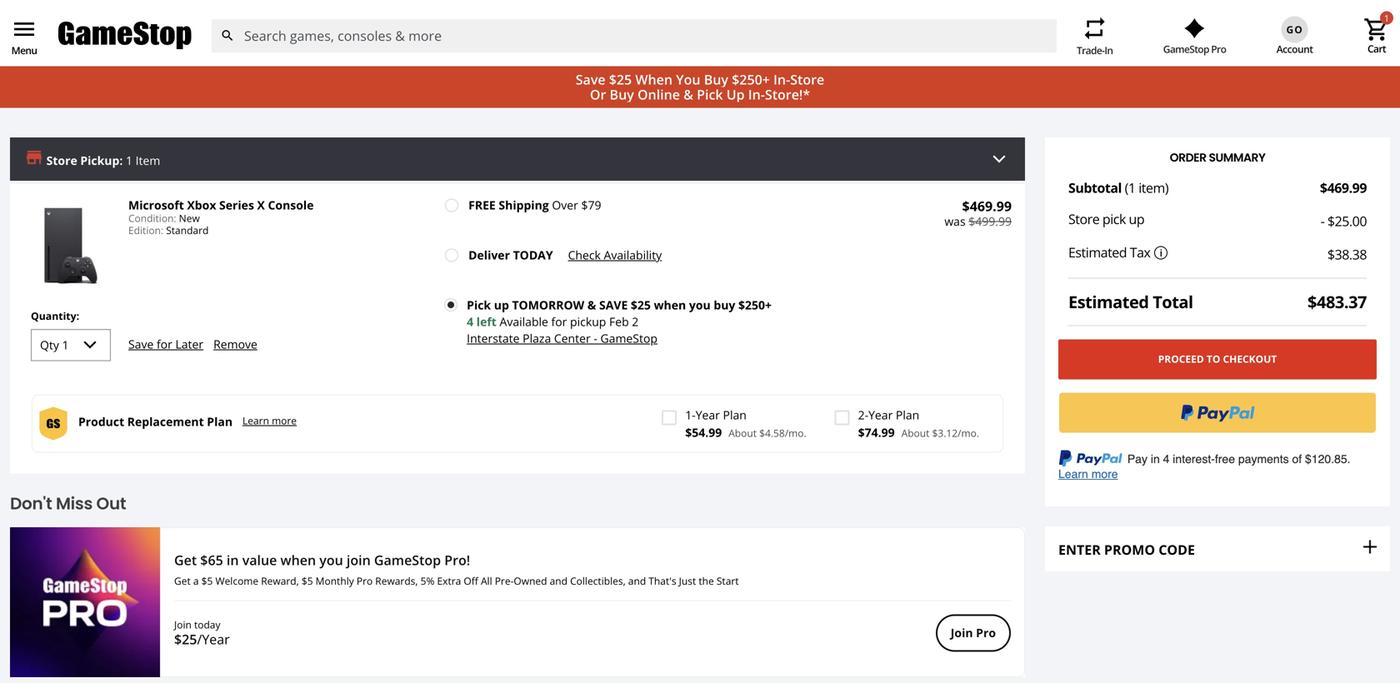 Task type: describe. For each thing, give the bounding box(es) containing it.
buy
[[714, 297, 736, 313]]

remove link
[[214, 336, 258, 352]]

product replacement plan
[[78, 414, 233, 430]]

save for later
[[128, 336, 204, 352]]

pick inside save $25 when you buy $250+ in-store or buy online & pick up in-store!*
[[697, 86, 723, 104]]

miss
[[56, 493, 93, 516]]

menu
[[11, 43, 37, 57]]

search search field
[[211, 19, 1057, 52]]

save
[[600, 297, 628, 313]]

pick inside pick up tomorrow & save $25 when you buy $250+ 4 left available for pickup feb 2 interstate plaza center - gamestop
[[467, 297, 491, 313]]

learn more link
[[243, 414, 297, 428]]

drop down arrow image
[[993, 155, 1006, 164]]

/year
[[197, 631, 230, 649]]

store for store pickup: 1 item
[[46, 153, 77, 168]]

$250+ inside pick up tomorrow & save $25 when you buy $250+ 4 left available for pickup feb 2 interstate plaza center - gamestop
[[739, 297, 772, 313]]

check availability
[[568, 247, 662, 263]]

plan for 2-year plan
[[896, 407, 920, 423]]

0 horizontal spatial buy
[[610, 86, 634, 104]]

don't
[[10, 493, 52, 516]]

i
[[1160, 246, 1163, 260]]

order summary
[[1170, 150, 1266, 166]]

about for 1-year plan
[[729, 427, 757, 440]]

estimated for estimated total
[[1069, 291, 1149, 314]]

gamestop pro link
[[1164, 18, 1227, 56]]

tax
[[1131, 244, 1151, 262]]

owned
[[514, 574, 547, 588]]

today
[[513, 247, 553, 263]]

2 and from the left
[[629, 574, 646, 588]]

collectibles,
[[570, 574, 626, 588]]

1 get from the top
[[174, 552, 197, 570]]

$65
[[200, 552, 223, 570]]

1-year plan $54.99 about $4.58/mo.
[[686, 407, 807, 441]]

up inside pick up tomorrow & save $25 when you buy $250+ 4 left available for pickup feb 2 interstate plaza center - gamestop
[[494, 297, 509, 313]]

gamestop pro
[[1164, 42, 1227, 56]]

store for store pick up
[[1069, 210, 1100, 228]]

menu
[[11, 16, 38, 43]]

microsoft
[[128, 197, 184, 213]]

the
[[699, 574, 714, 588]]

condition:
[[128, 211, 176, 225]]

checkout
[[1224, 352, 1278, 366]]

$25 inside save $25 when you buy $250+ in-store or buy online & pick up in-store!*
[[609, 71, 632, 89]]

monthly
[[316, 574, 354, 588]]

proceed
[[1159, 352, 1205, 366]]

microsoft xbox series x console condition: new edition: standard
[[128, 197, 314, 237]]

to
[[1207, 352, 1221, 366]]

5%
[[421, 574, 435, 588]]

start
[[717, 574, 739, 588]]

0 horizontal spatial 1
[[126, 153, 133, 168]]

shopping_cart
[[1364, 16, 1391, 43]]

enter
[[1059, 541, 1101, 559]]

repeat
[[1082, 15, 1109, 42]]

more
[[272, 414, 297, 428]]

year for 2-
[[869, 407, 893, 423]]

in
[[1105, 43, 1113, 57]]

promo
[[1105, 541, 1156, 559]]

0 vertical spatial gamestop
[[1164, 42, 1210, 56]]

join for join today $25 /year
[[174, 618, 192, 632]]

save for save for later
[[128, 336, 154, 352]]

microsoft xbox series x console link
[[128, 197, 349, 213]]

gamestop inside get $65 in value when you join gamestop pro! get a $5 welcome reward, $5 monthly pro rewards, 5% extra off all pre-owned and collectibles, and that's just the start
[[374, 552, 441, 570]]

interstate
[[467, 331, 520, 347]]

1-
[[686, 407, 696, 423]]

$25.00
[[1328, 212, 1367, 230]]

proceed to checkout button
[[1059, 340, 1378, 380]]

1 horizontal spatial buy
[[704, 71, 729, 89]]

when inside get $65 in value when you join gamestop pro! get a $5 welcome reward, $5 monthly pro rewards, 5% extra off all pre-owned and collectibles, and that's just the start
[[281, 552, 316, 570]]

(1
[[1125, 179, 1136, 197]]

& inside pick up tomorrow & save $25 when you buy $250+ 4 left available for pickup feb 2 interstate plaza center - gamestop
[[588, 297, 596, 313]]

2 get from the top
[[174, 574, 191, 588]]

all
[[481, 574, 492, 588]]

series
[[219, 197, 254, 213]]

left
[[477, 314, 497, 330]]

get $65 in value when you join gamestop pro! get a $5 welcome reward, $5 monthly pro rewards, 5% extra off all pre-owned and collectibles, and that's just the start
[[174, 552, 739, 588]]

x
[[257, 197, 265, 213]]

- inside pick up tomorrow & save $25 when you buy $250+ 4 left available for pickup feb 2 interstate plaza center - gamestop
[[594, 331, 598, 347]]

- $25.00
[[1321, 212, 1367, 230]]

join for join pro
[[951, 626, 974, 641]]

4
[[467, 314, 474, 330]]

$25 inside pick up tomorrow & save $25 when you buy $250+ 4 left available for pickup feb 2 interstate plaza center - gamestop
[[631, 297, 651, 313]]

$54.99
[[686, 425, 722, 441]]

save for save $25 when you buy $250+ in-store or buy online & pick up in-store!*
[[576, 71, 606, 89]]

remove
[[214, 336, 258, 352]]

or
[[590, 86, 607, 104]]

plan for 1-year plan
[[723, 407, 747, 423]]

total
[[1153, 291, 1194, 314]]

1 inside shopping_cart 1
[[1385, 12, 1390, 24]]

shipping
[[499, 197, 549, 213]]

store pickup: 1 item
[[46, 153, 160, 168]]

save for later link
[[128, 336, 204, 352]]

menu menu
[[11, 16, 38, 57]]

over
[[552, 197, 579, 213]]

search button
[[211, 19, 244, 52]]

item)
[[1139, 179, 1169, 197]]

available
[[500, 314, 549, 330]]

when inside pick up tomorrow & save $25 when you buy $250+ 4 left available for pickup feb 2 interstate plaza center - gamestop
[[654, 297, 686, 313]]

pre-
[[495, 574, 514, 588]]

replacement
[[127, 414, 204, 430]]

$499.99
[[969, 213, 1012, 229]]

0 vertical spatial -
[[1321, 212, 1325, 230]]

pro for join pro
[[977, 626, 996, 641]]

1 horizontal spatial in-
[[774, 71, 791, 89]]

$483.37
[[1308, 291, 1367, 314]]

$469.99 was $499.99
[[945, 197, 1012, 229]]

estimated tax i
[[1069, 244, 1163, 262]]

feb
[[610, 314, 629, 330]]

$38.38
[[1328, 246, 1367, 264]]

enter promo code
[[1059, 541, 1196, 559]]

standard
[[166, 223, 209, 237]]

in
[[227, 552, 239, 570]]

learn
[[243, 414, 269, 428]]



Task type: vqa. For each thing, say whether or not it's contained in the screenshot.
RETURNS ICON
no



Task type: locate. For each thing, give the bounding box(es) containing it.
join inside 'join today $25 /year'
[[174, 618, 192, 632]]

pick left "up"
[[697, 86, 723, 104]]

0 vertical spatial save
[[576, 71, 606, 89]]

1 horizontal spatial up
[[1129, 210, 1145, 228]]

for
[[552, 314, 567, 330], [157, 336, 172, 352]]

2 vertical spatial $25
[[174, 631, 197, 649]]

subtotal (1 item)
[[1069, 179, 1169, 197]]

when left buy
[[654, 297, 686, 313]]

0 vertical spatial when
[[654, 297, 686, 313]]

1 horizontal spatial $469.99
[[1321, 179, 1367, 197]]

$25 right or
[[609, 71, 632, 89]]

0 horizontal spatial save
[[128, 336, 154, 352]]

about right $74.99
[[902, 427, 930, 440]]

- down pickup
[[594, 331, 598, 347]]

and right owned
[[550, 574, 568, 588]]

2 estimated from the top
[[1069, 291, 1149, 314]]

store left pick
[[1069, 210, 1100, 228]]

1 horizontal spatial about
[[902, 427, 930, 440]]

2 vertical spatial gamestop
[[374, 552, 441, 570]]

join
[[174, 618, 192, 632], [951, 626, 974, 641]]

1 horizontal spatial plan
[[723, 407, 747, 423]]

1 horizontal spatial join
[[951, 626, 974, 641]]

when
[[654, 297, 686, 313], [281, 552, 316, 570]]

0 vertical spatial estimated
[[1069, 244, 1127, 262]]

1 and from the left
[[550, 574, 568, 588]]

1 vertical spatial estimated
[[1069, 291, 1149, 314]]

store pick up
[[1069, 210, 1145, 228]]

0 horizontal spatial gamestop
[[374, 552, 441, 570]]

1 horizontal spatial for
[[552, 314, 567, 330]]

alt1 image
[[10, 528, 160, 678]]

1 horizontal spatial -
[[1321, 212, 1325, 230]]

2-
[[859, 407, 869, 423]]

1 vertical spatial pro
[[357, 574, 373, 588]]

1 vertical spatial up
[[494, 297, 509, 313]]

and
[[550, 574, 568, 588], [629, 574, 646, 588]]

join pro link
[[936, 615, 1011, 652]]

year inside 2-year plan $74.99 about $3.12/mo.
[[869, 407, 893, 423]]

save down search search box
[[576, 71, 606, 89]]

year inside 1-year plan $54.99 about $4.58/mo.
[[696, 407, 720, 423]]

1 vertical spatial you
[[320, 552, 343, 570]]

1 vertical spatial &
[[588, 297, 596, 313]]

store inside save $25 when you buy $250+ in-store or buy online & pick up in-store!*
[[791, 71, 825, 89]]

1 horizontal spatial when
[[654, 297, 686, 313]]

2 horizontal spatial store
[[1069, 210, 1100, 228]]

$4.58/mo.
[[760, 427, 807, 440]]

$25 up 2
[[631, 297, 651, 313]]

about right $54.99
[[729, 427, 757, 440]]

$25 inside 'join today $25 /year'
[[174, 631, 197, 649]]

you left buy
[[689, 297, 711, 313]]

$250+ right buy
[[739, 297, 772, 313]]

quantity:
[[31, 310, 79, 323]]

get left a
[[174, 574, 191, 588]]

plan right 1-
[[723, 407, 747, 423]]

$5 right a
[[201, 574, 213, 588]]

1 horizontal spatial store
[[791, 71, 825, 89]]

tomorrow
[[512, 297, 585, 313]]

buy
[[704, 71, 729, 89], [610, 86, 634, 104]]

gamestop down 2
[[601, 331, 658, 347]]

$79
[[582, 197, 602, 213]]

0 vertical spatial &
[[684, 86, 694, 104]]

1 horizontal spatial gamestop
[[601, 331, 658, 347]]

& right online
[[684, 86, 694, 104]]

product
[[78, 414, 124, 430]]

1 horizontal spatial 1
[[1385, 12, 1390, 24]]

free
[[469, 197, 496, 213]]

estimated down 'store pick up'
[[1069, 244, 1127, 262]]

join
[[347, 552, 371, 570]]

new
[[179, 211, 200, 225]]

0 vertical spatial you
[[689, 297, 711, 313]]

0 vertical spatial pick
[[697, 86, 723, 104]]

1 vertical spatial gamestop
[[601, 331, 658, 347]]

0 horizontal spatial join
[[174, 618, 192, 632]]

extra
[[437, 574, 461, 588]]

about for 2-year plan
[[902, 427, 930, 440]]

reward,
[[261, 574, 299, 588]]

plan right 2-
[[896, 407, 920, 423]]

1 vertical spatial when
[[281, 552, 316, 570]]

save
[[576, 71, 606, 89], [128, 336, 154, 352]]

0 horizontal spatial -
[[594, 331, 598, 347]]

2 $5 from the left
[[302, 574, 313, 588]]

get up a
[[174, 552, 197, 570]]

0 horizontal spatial $5
[[201, 574, 213, 588]]

0 horizontal spatial and
[[550, 574, 568, 588]]

0 horizontal spatial $469.99
[[963, 197, 1012, 215]]

in-
[[774, 71, 791, 89], [749, 86, 765, 104]]

repeat trade-in
[[1077, 15, 1113, 57]]

$469.99 up - $25.00
[[1321, 179, 1367, 197]]

gamestop up rewards, at the bottom of page
[[374, 552, 441, 570]]

subtotal
[[1069, 179, 1122, 197]]

0 horizontal spatial &
[[588, 297, 596, 313]]

0 horizontal spatial about
[[729, 427, 757, 440]]

0 horizontal spatial for
[[157, 336, 172, 352]]

save inside save $25 when you buy $250+ in-store or buy online & pick up in-store!*
[[576, 71, 606, 89]]

gamestop image
[[58, 20, 192, 52]]

2 horizontal spatial gamestop
[[1164, 42, 1210, 56]]

1 vertical spatial $25
[[631, 297, 651, 313]]

1 horizontal spatial $5
[[302, 574, 313, 588]]

1 year from the left
[[696, 407, 720, 423]]

Search games, consoles & more search field
[[244, 19, 1027, 52]]

summary
[[1209, 150, 1266, 166]]

trade-
[[1077, 43, 1105, 57]]

0 horizontal spatial pick
[[467, 297, 491, 313]]

when
[[636, 71, 673, 89]]

microsoft xbox series x console image
[[23, 199, 118, 294]]

join pro
[[951, 626, 996, 641]]

plan inside 1-year plan $54.99 about $4.58/mo.
[[723, 407, 747, 423]]

$469.99 inside $469.99 was $499.99
[[963, 197, 1012, 215]]

0 horizontal spatial plan
[[207, 414, 233, 430]]

proceed to checkout
[[1159, 352, 1278, 366]]

out
[[96, 493, 126, 516]]

1 horizontal spatial save
[[576, 71, 606, 89]]

edition:
[[128, 223, 163, 237]]

up right pick
[[1129, 210, 1145, 228]]

1 vertical spatial $250+
[[739, 297, 772, 313]]

just
[[679, 574, 696, 588]]

$250+ right you
[[732, 71, 770, 89]]

store right "up"
[[791, 71, 825, 89]]

$25
[[609, 71, 632, 89], [631, 297, 651, 313], [174, 631, 197, 649]]

later
[[175, 336, 204, 352]]

& inside save $25 when you buy $250+ in-store or buy online & pick up in-store!*
[[684, 86, 694, 104]]

save left later
[[128, 336, 154, 352]]

when up 'reward,'
[[281, 552, 316, 570]]

1 left item on the left of the page
[[126, 153, 133, 168]]

-
[[1321, 212, 1325, 230], [594, 331, 598, 347]]

about inside 1-year plan $54.99 about $4.58/mo.
[[729, 427, 757, 440]]

2 vertical spatial pro
[[977, 626, 996, 641]]

$25 down a
[[174, 631, 197, 649]]

0 horizontal spatial you
[[320, 552, 343, 570]]

deliver
[[469, 247, 510, 263]]

1 up cart
[[1385, 12, 1390, 24]]

$250+ inside save $25 when you buy $250+ in-store or buy online & pick up in-store!*
[[732, 71, 770, 89]]

1 about from the left
[[729, 427, 757, 440]]

gamestop down gamestop pro icon
[[1164, 42, 1210, 56]]

$74.99
[[859, 425, 895, 441]]

0 vertical spatial pro
[[1212, 42, 1227, 56]]

& up pickup
[[588, 297, 596, 313]]

$5 right 'reward,'
[[302, 574, 313, 588]]

about inside 2-year plan $74.99 about $3.12/mo.
[[902, 427, 930, 440]]

and left that's
[[629, 574, 646, 588]]

get
[[174, 552, 197, 570], [174, 574, 191, 588]]

1 vertical spatial -
[[594, 331, 598, 347]]

$3.12/mo.
[[933, 427, 980, 440]]

1 horizontal spatial pro
[[977, 626, 996, 641]]

plan inside 2-year plan $74.99 about $3.12/mo.
[[896, 407, 920, 423]]

deliver today
[[469, 247, 553, 263]]

up up left
[[494, 297, 509, 313]]

plan left learn
[[207, 414, 233, 430]]

estimated for estimated tax i
[[1069, 244, 1127, 262]]

0 horizontal spatial when
[[281, 552, 316, 570]]

1 horizontal spatial &
[[684, 86, 694, 104]]

0 horizontal spatial in-
[[749, 86, 765, 104]]

you inside get $65 in value when you join gamestop pro! get a $5 welcome reward, $5 monthly pro rewards, 5% extra off all pre-owned and collectibles, and that's just the start
[[320, 552, 343, 570]]

pick up left
[[467, 297, 491, 313]]

don't miss out
[[10, 493, 126, 516]]

1 horizontal spatial you
[[689, 297, 711, 313]]

1 vertical spatial pick
[[467, 297, 491, 313]]

1 estimated from the top
[[1069, 244, 1127, 262]]

year for 1-
[[696, 407, 720, 423]]

pro for gamestop pro
[[1212, 42, 1227, 56]]

0 vertical spatial get
[[174, 552, 197, 570]]

gamestop pro icon image
[[1185, 18, 1206, 38]]

code
[[1159, 541, 1196, 559]]

item
[[136, 153, 160, 168]]

$469.99
[[1321, 179, 1367, 197], [963, 197, 1012, 215]]

estimated total
[[1069, 291, 1194, 314]]

0 vertical spatial store
[[791, 71, 825, 89]]

shopping_cart 1
[[1364, 12, 1391, 43]]

rewards,
[[375, 574, 418, 588]]

0 horizontal spatial store
[[46, 153, 77, 168]]

2 horizontal spatial pro
[[1212, 42, 1227, 56]]

pro
[[1212, 42, 1227, 56], [357, 574, 373, 588], [977, 626, 996, 641]]

1 $5 from the left
[[201, 574, 213, 588]]

0 horizontal spatial pro
[[357, 574, 373, 588]]

1 vertical spatial 1
[[126, 153, 133, 168]]

$469.99 down drop down arrow image
[[963, 197, 1012, 215]]

year up $74.99
[[869, 407, 893, 423]]

welcome
[[216, 574, 259, 588]]

year up $54.99
[[696, 407, 720, 423]]

availability
[[604, 247, 662, 263]]

pick up tomorrow & save $25 when you buy $250+ 4 left available for pickup feb 2 interstate plaza center - gamestop
[[467, 297, 772, 347]]

plan
[[723, 407, 747, 423], [896, 407, 920, 423], [207, 414, 233, 430]]

0 vertical spatial $250+
[[732, 71, 770, 89]]

estimated down estimated tax i
[[1069, 291, 1149, 314]]

pick
[[1103, 210, 1126, 228]]

1 vertical spatial save
[[128, 336, 154, 352]]

for inside pick up tomorrow & save $25 when you buy $250+ 4 left available for pickup feb 2 interstate plaza center - gamestop
[[552, 314, 567, 330]]

for left later
[[157, 336, 172, 352]]

check
[[568, 247, 601, 263]]

save $25 when you buy $250+ in-store or buy online & pick up in-store!*
[[576, 71, 825, 104]]

you up monthly
[[320, 552, 343, 570]]

buy right you
[[704, 71, 729, 89]]

$469.99 for $469.99 was $499.99
[[963, 197, 1012, 215]]

0 vertical spatial for
[[552, 314, 567, 330]]

2 about from the left
[[902, 427, 930, 440]]

gamestop
[[1164, 42, 1210, 56], [601, 331, 658, 347], [374, 552, 441, 570]]

order
[[1170, 150, 1207, 166]]

0 vertical spatial $25
[[609, 71, 632, 89]]

up
[[727, 86, 745, 104]]

1 horizontal spatial year
[[869, 407, 893, 423]]

buy right or
[[610, 86, 634, 104]]

1 vertical spatial for
[[157, 336, 172, 352]]

about
[[729, 427, 757, 440], [902, 427, 930, 440]]

0 vertical spatial 1
[[1385, 12, 1390, 24]]

gamestop inside pick up tomorrow & save $25 when you buy $250+ 4 left available for pickup feb 2 interstate plaza center - gamestop
[[601, 331, 658, 347]]

- left $25.00
[[1321, 212, 1325, 230]]

join today $25 /year
[[174, 618, 230, 649]]

2 horizontal spatial plan
[[896, 407, 920, 423]]

0 horizontal spatial year
[[696, 407, 720, 423]]

store left "pickup:"
[[46, 153, 77, 168]]

for down tomorrow
[[552, 314, 567, 330]]

pickup:
[[80, 153, 123, 168]]

0 vertical spatial up
[[1129, 210, 1145, 228]]

2 vertical spatial store
[[1069, 210, 1100, 228]]

1 vertical spatial store
[[46, 153, 77, 168]]

2 year from the left
[[869, 407, 893, 423]]

1 horizontal spatial and
[[629, 574, 646, 588]]

1 horizontal spatial pick
[[697, 86, 723, 104]]

pro inside get $65 in value when you join gamestop pro! get a $5 welcome reward, $5 monthly pro rewards, 5% extra off all pre-owned and collectibles, and that's just the start
[[357, 574, 373, 588]]

you inside pick up tomorrow & save $25 when you buy $250+ 4 left available for pickup feb 2 interstate plaza center - gamestop
[[689, 297, 711, 313]]

store!*
[[765, 86, 811, 104]]

1 vertical spatial get
[[174, 574, 191, 588]]

0 horizontal spatial up
[[494, 297, 509, 313]]

account
[[1277, 42, 1314, 56]]

2
[[632, 314, 639, 330]]

$469.99 for $469.99
[[1321, 179, 1367, 197]]

console
[[268, 197, 314, 213]]



